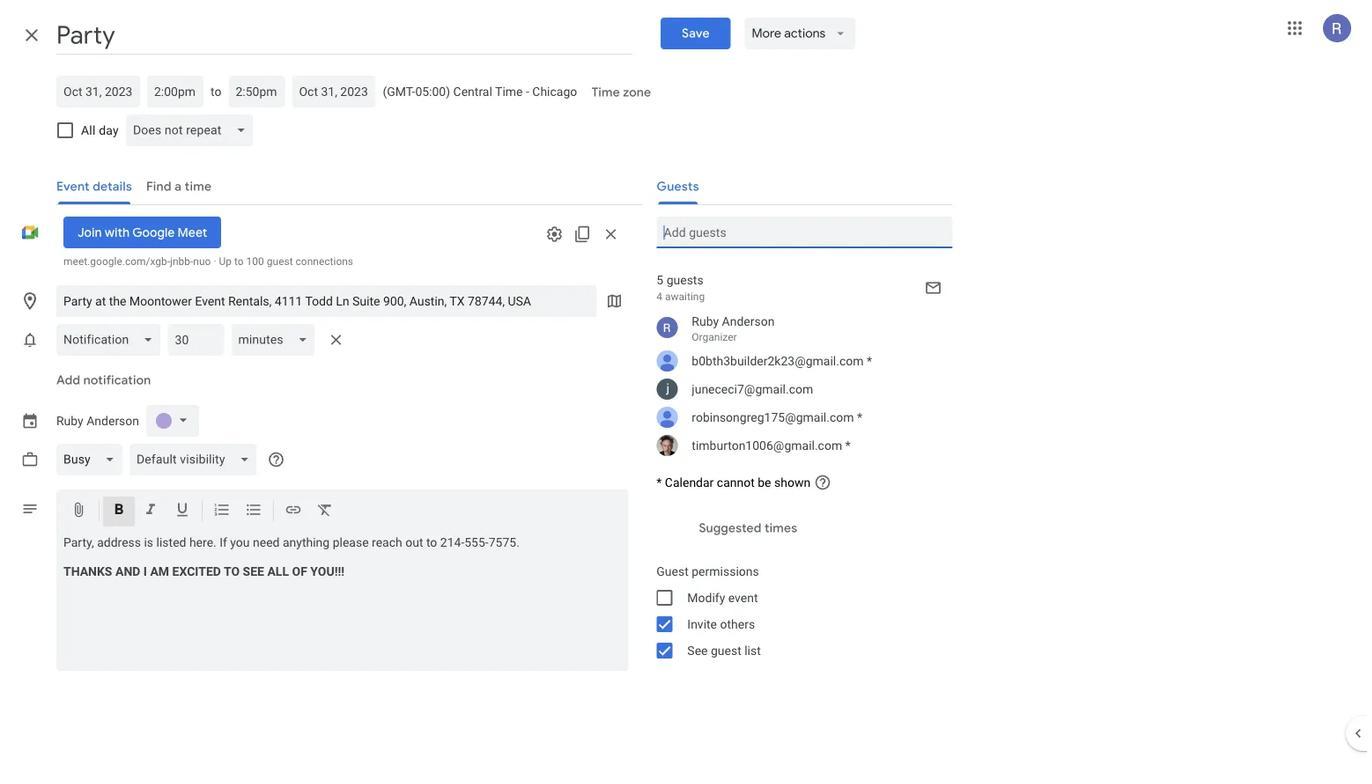 Task type: vqa. For each thing, say whether or not it's contained in the screenshot.
Minutes in advance for notification Number Field
yes



Task type: describe. For each thing, give the bounding box(es) containing it.
bulleted list image
[[245, 501, 263, 522]]

google
[[132, 225, 175, 241]]

connections
[[296, 256, 353, 268]]

list
[[745, 644, 761, 658]]

need
[[253, 536, 280, 550]]

0 horizontal spatial guest
[[267, 256, 293, 268]]

b0bth3builder2k23@gmail.com tree item
[[643, 347, 953, 375]]

notification
[[83, 373, 151, 389]]

group containing guest permissions
[[643, 559, 953, 664]]

4
[[657, 291, 663, 303]]

junececi7@gmail.com tree item
[[643, 375, 953, 404]]

05:00)
[[415, 84, 450, 99]]

actions
[[784, 26, 826, 41]]

robinsongreg175@gmail.com *
[[692, 410, 863, 425]]

see
[[243, 565, 264, 579]]

all
[[81, 123, 96, 137]]

event
[[728, 591, 758, 605]]

ruby for ruby anderson organizer
[[692, 314, 719, 329]]

suggested times
[[699, 521, 797, 537]]

7575.
[[489, 536, 520, 550]]

guest inside group
[[711, 644, 742, 658]]

address
[[97, 536, 141, 550]]

timburton1006@gmail.com *
[[692, 438, 851, 453]]

shown
[[774, 476, 811, 490]]

remove formatting image
[[316, 501, 334, 522]]

save
[[682, 26, 710, 41]]

suggested times button
[[692, 513, 804, 544]]

ruby anderson
[[56, 414, 139, 428]]

5 guests 4 awaiting
[[657, 273, 705, 303]]

add
[[56, 373, 80, 389]]

you!!!
[[310, 565, 345, 579]]

·
[[214, 256, 216, 268]]

bold image
[[110, 501, 128, 522]]

time inside time zone button
[[591, 85, 620, 100]]

b0bth3builder2k23@gmail.com *
[[692, 354, 872, 368]]

(gmt-05:00) central time - chicago
[[383, 84, 577, 99]]

b0bth3builder2k23@gmail.com
[[692, 354, 864, 368]]

formatting options toolbar
[[56, 490, 628, 533]]

insert link image
[[285, 501, 302, 522]]

Description text field
[[56, 536, 628, 668]]

with
[[105, 225, 130, 241]]

see
[[688, 644, 708, 658]]

guest
[[657, 564, 689, 579]]

reach
[[372, 536, 402, 550]]

permissions
[[692, 564, 759, 579]]

Title text field
[[56, 16, 632, 55]]

* for timburton1006@gmail.com *
[[846, 438, 851, 453]]

up
[[219, 256, 232, 268]]

all
[[267, 565, 289, 579]]

time zone
[[591, 85, 651, 100]]

guest permissions
[[657, 564, 759, 579]]

invite
[[688, 617, 717, 632]]

meet
[[178, 225, 207, 241]]

modify event
[[688, 591, 758, 605]]

ruby anderson organizer
[[692, 314, 775, 344]]

robinsongreg175@gmail.com tree item
[[643, 404, 953, 432]]

day
[[99, 123, 119, 137]]

i
[[143, 565, 147, 579]]

save button
[[661, 18, 731, 49]]

central
[[453, 84, 492, 99]]

calendar
[[665, 476, 714, 490]]

please
[[333, 536, 369, 550]]

(gmt-
[[383, 84, 415, 99]]

time zone button
[[584, 77, 658, 108]]

is
[[144, 536, 153, 550]]

more
[[752, 26, 781, 41]]

see guest list
[[688, 644, 761, 658]]

suggested
[[699, 521, 762, 537]]

Minutes in advance for notification number field
[[175, 324, 217, 356]]

to inside description text box
[[426, 536, 437, 550]]

thanks
[[63, 565, 112, 579]]

anderson for ruby anderson
[[87, 414, 139, 428]]

-
[[526, 84, 529, 99]]



Task type: locate. For each thing, give the bounding box(es) containing it.
ruby up organizer
[[692, 314, 719, 329]]

1 vertical spatial guest
[[711, 644, 742, 658]]

to
[[211, 84, 222, 99], [234, 256, 244, 268], [426, 536, 437, 550]]

join
[[78, 225, 102, 241]]

all day
[[81, 123, 119, 137]]

am
[[150, 565, 169, 579]]

anything
[[283, 536, 330, 550]]

1 horizontal spatial anderson
[[722, 314, 775, 329]]

* down junececi7@gmail.com tree item
[[857, 410, 863, 425]]

to right out
[[426, 536, 437, 550]]

you
[[230, 536, 250, 550]]

1 horizontal spatial time
[[591, 85, 620, 100]]

add notification
[[56, 373, 151, 389]]

anderson down notification
[[87, 414, 139, 428]]

1 vertical spatial ruby
[[56, 414, 83, 428]]

Start date text field
[[63, 81, 133, 102]]

ruby inside ruby anderson organizer
[[692, 314, 719, 329]]

timburton1006@gmail.com tree item
[[643, 432, 953, 460]]

party, address is listed here. if you need anything please reach out to 214-555-7575.
[[63, 536, 523, 550]]

join with google meet link
[[63, 217, 221, 248]]

anderson for ruby anderson organizer
[[722, 314, 775, 329]]

* for b0bth3builder2k23@gmail.com *
[[867, 354, 872, 368]]

organizer
[[692, 331, 737, 344]]

0 vertical spatial ruby
[[692, 314, 719, 329]]

* down robinsongreg175@gmail.com tree item
[[846, 438, 851, 453]]

and
[[115, 565, 140, 579]]

thanks and i am excited to see all of you!!!
[[63, 565, 345, 579]]

meet.google.com/xgb-jnbb-nuo · up to 100 guest connections
[[63, 256, 353, 268]]

timburton1006@gmail.com
[[692, 438, 842, 453]]

junececi7@gmail.com
[[692, 382, 813, 396]]

time left -
[[495, 84, 523, 99]]

excited
[[172, 565, 221, 579]]

guests invited to this event. tree
[[643, 310, 953, 460]]

* inside timburton1006@gmail.com tree item
[[846, 438, 851, 453]]

ruby for ruby anderson
[[56, 414, 83, 428]]

End time text field
[[236, 81, 278, 102]]

if
[[220, 536, 227, 550]]

group
[[643, 559, 953, 664]]

guests
[[667, 273, 704, 287]]

time
[[495, 84, 523, 99], [591, 85, 620, 100]]

more actions arrow_drop_down
[[752, 26, 849, 41]]

anderson
[[722, 314, 775, 329], [87, 414, 139, 428]]

be
[[758, 476, 771, 490]]

ruby
[[692, 314, 719, 329], [56, 414, 83, 428]]

Start time text field
[[154, 81, 196, 102]]

* inside b0bth3builder2k23@gmail.com tree item
[[867, 354, 872, 368]]

invite others
[[688, 617, 755, 632]]

robinsongreg175@gmail.com
[[692, 410, 854, 425]]

* left calendar
[[657, 476, 662, 490]]

0 horizontal spatial to
[[211, 84, 222, 99]]

100
[[246, 256, 264, 268]]

arrow_drop_down
[[833, 26, 849, 41]]

chicago
[[532, 84, 577, 99]]

guest
[[267, 256, 293, 268], [711, 644, 742, 658]]

1 horizontal spatial to
[[234, 256, 244, 268]]

555-
[[465, 536, 489, 550]]

2 vertical spatial to
[[426, 536, 437, 550]]

0 vertical spatial guest
[[267, 256, 293, 268]]

numbered list image
[[213, 501, 231, 522]]

0 vertical spatial to
[[211, 84, 222, 99]]

italic image
[[142, 501, 159, 522]]

0 horizontal spatial ruby
[[56, 414, 83, 428]]

2 horizontal spatial to
[[426, 536, 437, 550]]

add notification button
[[49, 359, 158, 402]]

awaiting
[[665, 291, 705, 303]]

1 vertical spatial to
[[234, 256, 244, 268]]

here.
[[189, 536, 217, 550]]

anderson up organizer
[[722, 314, 775, 329]]

* calendar cannot be shown
[[657, 476, 811, 490]]

214-
[[440, 536, 465, 550]]

Guests text field
[[664, 217, 946, 248]]

join with google meet
[[78, 225, 207, 241]]

0 horizontal spatial time
[[495, 84, 523, 99]]

guest left "list"
[[711, 644, 742, 658]]

ruby down add
[[56, 414, 83, 428]]

* inside robinsongreg175@gmail.com tree item
[[857, 410, 863, 425]]

None field
[[126, 115, 260, 146], [56, 324, 168, 356], [231, 324, 322, 356], [56, 444, 129, 476], [129, 444, 264, 476], [126, 115, 260, 146], [56, 324, 168, 356], [231, 324, 322, 356], [56, 444, 129, 476], [129, 444, 264, 476]]

modify
[[688, 591, 725, 605]]

1 vertical spatial anderson
[[87, 414, 139, 428]]

of
[[292, 565, 307, 579]]

Location text field
[[63, 285, 590, 317]]

End date text field
[[299, 81, 369, 102]]

zone
[[623, 85, 651, 100]]

guest right 100
[[267, 256, 293, 268]]

* for robinsongreg175@gmail.com *
[[857, 410, 863, 425]]

to right 'up'
[[234, 256, 244, 268]]

listed
[[156, 536, 186, 550]]

time left 'zone'
[[591, 85, 620, 100]]

to
[[224, 565, 240, 579]]

0 horizontal spatial anderson
[[87, 414, 139, 428]]

*
[[867, 354, 872, 368], [857, 410, 863, 425], [846, 438, 851, 453], [657, 476, 662, 490]]

others
[[720, 617, 755, 632]]

0 vertical spatial anderson
[[722, 314, 775, 329]]

meet.google.com/xgb-
[[63, 256, 170, 268]]

* up junececi7@gmail.com tree item
[[867, 354, 872, 368]]

1 horizontal spatial ruby
[[692, 314, 719, 329]]

out
[[405, 536, 423, 550]]

cannot
[[717, 476, 755, 490]]

ruby anderson, organizer tree item
[[643, 310, 953, 347]]

jnbb-
[[170, 256, 193, 268]]

anderson inside ruby anderson organizer
[[722, 314, 775, 329]]

30 minutes before element
[[56, 321, 350, 359]]

underline image
[[174, 501, 191, 522]]

5
[[657, 273, 664, 287]]

nuo
[[193, 256, 211, 268]]

to left end time text box in the top of the page
[[211, 84, 222, 99]]

1 horizontal spatial guest
[[711, 644, 742, 658]]

party,
[[63, 536, 94, 550]]

times
[[765, 521, 797, 537]]



